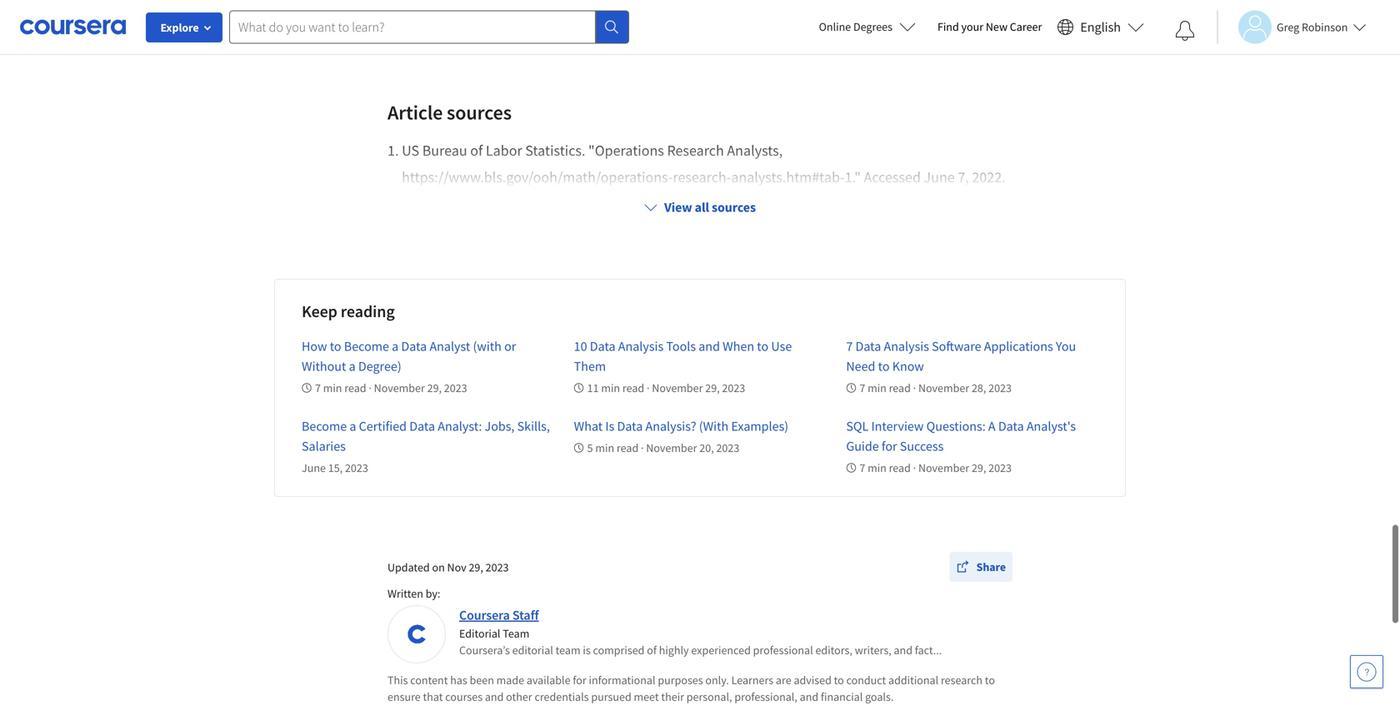 Task type: describe. For each thing, give the bounding box(es) containing it.
written by:
[[388, 587, 440, 602]]

and inside '10 data analysis tools and when to use them'
[[699, 338, 720, 355]]

june inside ', https://www.bls.gov/ooh/math/operations-research-analysts.htm#tab-1." accessed june 7, 2022.'
[[924, 168, 955, 187]]

read for sql
[[889, 461, 911, 476]]

written
[[388, 587, 423, 602]]

or
[[504, 338, 516, 355]]

data inside 7 data analysis software applications you need to know
[[855, 338, 881, 355]]

"
[[588, 141, 595, 160]]

to right "research"
[[985, 673, 995, 688]]

this content has been made available for informational purposes only. learners are advised to conduct additional research to ensure that courses and other credentials pursued meet their personal, professional, and financial goals.
[[388, 673, 995, 705]]

7 min read · november 29, 2023 for become
[[315, 381, 467, 396]]

editorial
[[459, 627, 500, 642]]

analysts.htm#tab-
[[731, 168, 845, 187]]

has
[[450, 673, 467, 688]]

analyst:
[[438, 418, 482, 435]]

,
[[779, 141, 783, 160]]

7 for sql interview questions: a data analyst's guide for success
[[859, 461, 865, 476]]

become a certified data analyst: jobs, skills, salaries link
[[302, 418, 550, 455]]

professional,
[[734, 690, 797, 705]]

7 for 7 data analysis software applications you need to know
[[859, 381, 865, 396]]

find your new career
[[937, 19, 1042, 34]]

1
[[388, 141, 395, 160]]

data inside '10 data analysis tools and when to use them'
[[590, 338, 616, 355]]

What do you want to learn? text field
[[229, 10, 596, 44]]

need
[[846, 358, 875, 375]]

view all sources
[[664, 199, 756, 216]]

· for a
[[369, 381, 372, 396]]

for inside sql interview questions: a data analyst's guide for success
[[882, 438, 897, 455]]

by:
[[426, 587, 440, 602]]

financial
[[821, 690, 863, 705]]

.
[[395, 141, 399, 160]]

7 data analysis software applications you need to know link
[[846, 338, 1076, 375]]

only.
[[705, 673, 729, 688]]

available
[[527, 673, 570, 688]]

conduct
[[846, 673, 886, 688]]

coursera's
[[459, 643, 510, 658]]

20,
[[699, 441, 714, 456]]

coursera image
[[20, 14, 126, 40]]

writers,
[[855, 643, 891, 658]]

to up financial
[[834, 673, 844, 688]]

degree)
[[358, 358, 401, 375]]

sql interview questions: a data analyst's guide for success
[[846, 418, 1076, 455]]

10
[[574, 338, 587, 355]]

a inside become a certified data analyst: jobs, skills, salaries june 15, 2023
[[349, 418, 356, 435]]

statistics.
[[525, 141, 585, 160]]

ensure
[[388, 690, 421, 705]]

2023 for how to become a data analyst (with or without a degree)
[[444, 381, 467, 396]]

learners
[[731, 673, 773, 688]]

min for sql
[[868, 461, 887, 476]]

data inside sql interview questions: a data analyst's guide for success
[[998, 418, 1024, 435]]

analysis for software
[[884, 338, 929, 355]]

10 data analysis tools and when to use them link
[[574, 338, 792, 375]]

become inside how to become a data analyst (with or without a degree)
[[344, 338, 389, 355]]

to inside '10 data analysis tools and when to use them'
[[757, 338, 769, 355]]

min for what
[[595, 441, 614, 456]]

operations
[[595, 141, 664, 160]]

how to become a data analyst (with or without a degree) link
[[302, 338, 516, 375]]

is
[[605, 418, 614, 435]]

, https://www.bls.gov/ooh/math/operations-research-analysts.htm#tab-1." accessed june 7, 2022.
[[402, 141, 1006, 187]]

and down been
[[485, 690, 504, 705]]

additional
[[888, 673, 939, 688]]

software
[[932, 338, 981, 355]]

share
[[976, 560, 1006, 575]]

skills,
[[517, 418, 550, 435]]

list item containing 1
[[388, 138, 1013, 191]]

and down advised
[[800, 690, 818, 705]]

meet
[[634, 690, 659, 705]]

data inside become a certified data analyst: jobs, skills, salaries june 15, 2023
[[409, 418, 435, 435]]

min for 7
[[868, 381, 887, 396]]

labor
[[486, 141, 522, 160]]

been
[[470, 673, 494, 688]]

goals.
[[865, 690, 894, 705]]

of inside "coursera staff editorial team coursera's editorial team is comprised of highly experienced professional editors, writers, and fact..."
[[647, 643, 657, 658]]

7 for how to become a data analyst (with or without a degree)
[[315, 381, 321, 396]]

· for software
[[913, 381, 916, 396]]

5
[[587, 441, 593, 456]]

that
[[423, 690, 443, 705]]

fact...
[[915, 643, 942, 658]]

2023 for 7 data analysis software applications you need to know
[[988, 381, 1012, 396]]

sql interview questions: a data analyst's guide for success link
[[846, 418, 1076, 455]]

tools
[[666, 338, 696, 355]]

research
[[667, 141, 724, 160]]

operations research analysts link
[[595, 141, 779, 160]]

professional
[[753, 643, 813, 658]]

analyst
[[430, 338, 470, 355]]

certified
[[359, 418, 407, 435]]

on
[[432, 561, 445, 576]]

(with
[[473, 338, 502, 355]]

2022.
[[972, 168, 1006, 187]]

1 vertical spatial a
[[349, 358, 356, 375]]

5 min read · november 20, 2023
[[587, 441, 739, 456]]

to inside how to become a data analyst (with or without a degree)
[[330, 338, 341, 355]]

view
[[664, 199, 692, 216]]

online degrees
[[819, 19, 892, 34]]

made
[[496, 673, 524, 688]]

become a certified data analyst: jobs, skills, salaries june 15, 2023
[[302, 418, 550, 476]]

0 vertical spatial a
[[392, 338, 399, 355]]

staff
[[512, 608, 539, 624]]

7 min read · november 29, 2023 for questions:
[[859, 461, 1012, 476]]

read for how
[[344, 381, 366, 396]]

jobs,
[[485, 418, 515, 435]]

· for analysis?
[[641, 441, 644, 456]]

what is data analysis? (with examples) link
[[574, 418, 788, 435]]

us
[[402, 141, 419, 160]]

· for a
[[913, 461, 916, 476]]

become inside become a certified data analyst: jobs, skills, salaries june 15, 2023
[[302, 418, 347, 435]]

29, for tools
[[705, 381, 720, 396]]



Task type: vqa. For each thing, say whether or not it's contained in the screenshot.


Task type: locate. For each thing, give the bounding box(es) containing it.
0 horizontal spatial 7 min read · november 29, 2023
[[315, 381, 467, 396]]

november down analysis? at the bottom left of page
[[646, 441, 697, 456]]

0 horizontal spatial of
[[470, 141, 483, 160]]

pursued
[[591, 690, 631, 705]]

to left use
[[757, 338, 769, 355]]

and left fact...
[[894, 643, 913, 658]]

7 min read · november 29, 2023 down success
[[859, 461, 1012, 476]]

analysis left tools
[[618, 338, 664, 355]]

1 horizontal spatial sources
[[712, 199, 756, 216]]

research-
[[673, 168, 731, 187]]

0 horizontal spatial sources
[[447, 100, 512, 125]]

1 vertical spatial for
[[573, 673, 586, 688]]

find
[[937, 19, 959, 34]]

0 vertical spatial for
[[882, 438, 897, 455]]

content
[[410, 673, 448, 688]]

share button
[[950, 553, 1013, 583], [950, 553, 1013, 583]]

11 min read · november 29, 2023
[[587, 381, 745, 396]]

questions:
[[926, 418, 986, 435]]

7 down without in the bottom of the page
[[315, 381, 321, 396]]

sources
[[447, 100, 512, 125], [712, 199, 756, 216]]

1 horizontal spatial of
[[647, 643, 657, 658]]

0 horizontal spatial analysis
[[618, 338, 664, 355]]

analysis inside 7 data analysis software applications you need to know
[[884, 338, 929, 355]]

career
[[1010, 19, 1042, 34]]

29, right nov
[[469, 561, 483, 576]]

0 horizontal spatial june
[[302, 461, 326, 476]]

to
[[330, 338, 341, 355], [757, 338, 769, 355], [878, 358, 890, 375], [834, 673, 844, 688], [985, 673, 995, 688]]

what
[[574, 418, 603, 435]]

29,
[[427, 381, 442, 396], [705, 381, 720, 396], [972, 461, 986, 476], [469, 561, 483, 576]]

2023 down 'when'
[[722, 381, 745, 396]]

you
[[1056, 338, 1076, 355]]

read down success
[[889, 461, 911, 476]]

7 up need
[[846, 338, 853, 355]]

min for how
[[323, 381, 342, 396]]

7 min read · november 29, 2023
[[315, 381, 467, 396], [859, 461, 1012, 476]]

for
[[882, 438, 897, 455], [573, 673, 586, 688]]

min down need
[[868, 381, 887, 396]]

sources right all
[[712, 199, 756, 216]]

read down degree)
[[344, 381, 366, 396]]

help center image
[[1357, 663, 1377, 683]]

use
[[771, 338, 792, 355]]

us bureau of labor statistics. " operations research analysts
[[402, 141, 779, 160]]

sources up labor
[[447, 100, 512, 125]]

updated
[[388, 561, 430, 576]]

min for 10
[[601, 381, 620, 396]]

1 horizontal spatial 7 min read · november 29, 2023
[[859, 461, 1012, 476]]

team
[[503, 627, 529, 642]]

editors,
[[815, 643, 852, 658]]

7 down need
[[859, 381, 865, 396]]

view all sources button
[[638, 191, 763, 224]]

2 analysis from the left
[[884, 338, 929, 355]]

team
[[556, 643, 581, 658]]

data left analyst
[[401, 338, 427, 355]]

to right how
[[330, 338, 341, 355]]

· up analysis? at the bottom left of page
[[647, 381, 650, 396]]

0 horizontal spatial for
[[573, 673, 586, 688]]

success
[[900, 438, 944, 455]]

a up degree)
[[392, 338, 399, 355]]

analysis inside '10 data analysis tools and when to use them'
[[618, 338, 664, 355]]

keep reading
[[302, 301, 395, 322]]

other
[[506, 690, 532, 705]]

analysis
[[618, 338, 664, 355], [884, 338, 929, 355]]

online
[[819, 19, 851, 34]]

comprised
[[593, 643, 645, 658]]

november down success
[[918, 461, 969, 476]]

· down what is data analysis? (with examples) link
[[641, 441, 644, 456]]

1 horizontal spatial june
[[924, 168, 955, 187]]

0 vertical spatial sources
[[447, 100, 512, 125]]

11
[[587, 381, 599, 396]]

what is data analysis? (with examples)
[[574, 418, 788, 435]]

2023 for 10 data analysis tools and when to use them
[[722, 381, 745, 396]]

min down guide
[[868, 461, 887, 476]]

list item
[[388, 138, 1013, 191]]

2023 right nov
[[486, 561, 509, 576]]

read for 10
[[622, 381, 644, 396]]

data up need
[[855, 338, 881, 355]]

2023 for sql interview questions: a data analyst's guide for success
[[988, 461, 1012, 476]]

when
[[723, 338, 754, 355]]

experienced
[[691, 643, 751, 658]]

them
[[574, 358, 606, 375]]

data left analyst:
[[409, 418, 435, 435]]

2023 up analyst:
[[444, 381, 467, 396]]

1 vertical spatial 7 min read · november 29, 2023
[[859, 461, 1012, 476]]

november left the 28,
[[918, 381, 969, 396]]

show notifications image
[[1175, 21, 1195, 41]]

article sources
[[388, 100, 512, 125]]

for down interview
[[882, 438, 897, 455]]

advised
[[794, 673, 832, 688]]

read right 11
[[622, 381, 644, 396]]

november down degree)
[[374, 381, 425, 396]]

min right 11
[[601, 381, 620, 396]]

sources inside dropdown button
[[712, 199, 756, 216]]

analysis?
[[645, 418, 696, 435]]

is
[[583, 643, 591, 658]]

applications
[[984, 338, 1053, 355]]

november down 10 data analysis tools and when to use them link
[[652, 381, 703, 396]]

june left 15,
[[302, 461, 326, 476]]

29, for a
[[427, 381, 442, 396]]

2023 right 15,
[[345, 461, 368, 476]]

data right a
[[998, 418, 1024, 435]]

bureau
[[422, 141, 467, 160]]

for up credentials
[[573, 673, 586, 688]]

read for 7
[[889, 381, 911, 396]]

min
[[323, 381, 342, 396], [601, 381, 620, 396], [868, 381, 887, 396], [595, 441, 614, 456], [868, 461, 887, 476]]

7 inside 7 data analysis software applications you need to know
[[846, 338, 853, 355]]

· down degree)
[[369, 381, 372, 396]]

7 down guide
[[859, 461, 865, 476]]

1 .
[[388, 141, 402, 160]]

their
[[661, 690, 684, 705]]

all
[[695, 199, 709, 216]]

and right tools
[[699, 338, 720, 355]]

coursera staff editorial team coursera's editorial team is comprised of highly experienced professional editors, writers, and fact...
[[459, 608, 942, 658]]

research
[[941, 673, 983, 688]]

7 data analysis software applications you need to know
[[846, 338, 1076, 375]]

and inside "coursera staff editorial team coursera's editorial team is comprised of highly experienced professional editors, writers, and fact..."
[[894, 643, 913, 658]]

highly
[[659, 643, 689, 658]]

robinson
[[1302, 20, 1348, 35]]

a left certified
[[349, 418, 356, 435]]

are
[[776, 673, 791, 688]]

greg
[[1277, 20, 1299, 35]]

a
[[988, 418, 996, 435]]

2023 down a
[[988, 461, 1012, 476]]

0 vertical spatial 7 min read · november 29, 2023
[[315, 381, 467, 396]]

become up salaries
[[302, 418, 347, 435]]

1 vertical spatial of
[[647, 643, 657, 658]]

1 horizontal spatial for
[[882, 438, 897, 455]]

data right is
[[617, 418, 643, 435]]

to inside 7 data analysis software applications you need to know
[[878, 358, 890, 375]]

know
[[892, 358, 924, 375]]

(with
[[699, 418, 729, 435]]

https://www.bls.gov/ooh/math/operations-
[[402, 168, 673, 187]]

1 horizontal spatial analysis
[[884, 338, 929, 355]]

2023 right "20,"
[[716, 441, 739, 456]]

2023 right the 28,
[[988, 381, 1012, 396]]

analysis up know
[[884, 338, 929, 355]]

analysis for tools
[[618, 338, 664, 355]]

updated on nov 29, 2023
[[388, 561, 509, 576]]

november for tools
[[652, 381, 703, 396]]

·
[[369, 381, 372, 396], [647, 381, 650, 396], [913, 381, 916, 396], [641, 441, 644, 456], [913, 461, 916, 476]]

nov
[[447, 561, 466, 576]]

online degrees button
[[806, 8, 929, 45]]

find your new career link
[[929, 17, 1050, 38]]

2023 for what is data analysis? (with examples)
[[716, 441, 739, 456]]

how
[[302, 338, 327, 355]]

1 analysis from the left
[[618, 338, 664, 355]]

data right 10
[[590, 338, 616, 355]]

0 vertical spatial become
[[344, 338, 389, 355]]

0 vertical spatial of
[[470, 141, 483, 160]]

november for analysis?
[[646, 441, 697, 456]]

1 vertical spatial june
[[302, 461, 326, 476]]

· for tools
[[647, 381, 650, 396]]

november for software
[[918, 381, 969, 396]]

read down know
[[889, 381, 911, 396]]

november for a
[[918, 461, 969, 476]]

2 vertical spatial a
[[349, 418, 356, 435]]

for inside this content has been made available for informational purposes only. learners are advised to conduct additional research to ensure that courses and other credentials pursued meet their personal, professional, and financial goals.
[[573, 673, 586, 688]]

29, down how to become a data analyst (with or without a degree)
[[427, 381, 442, 396]]

this
[[388, 673, 408, 688]]

greg robinson
[[1277, 20, 1348, 35]]

sql
[[846, 418, 869, 435]]

june left 7,
[[924, 168, 955, 187]]

coursera staff image
[[390, 608, 443, 662]]

read right 5
[[617, 441, 639, 456]]

· down know
[[913, 381, 916, 396]]

new
[[986, 19, 1008, 34]]

29, for a
[[972, 461, 986, 476]]

1 vertical spatial sources
[[712, 199, 756, 216]]

min down without in the bottom of the page
[[323, 381, 342, 396]]

None search field
[[229, 10, 629, 44]]

article
[[388, 100, 443, 125]]

june inside become a certified data analyst: jobs, skills, salaries june 15, 2023
[[302, 461, 326, 476]]

· down success
[[913, 461, 916, 476]]

7 min read · november 28, 2023
[[859, 381, 1012, 396]]

min right 5
[[595, 441, 614, 456]]

a left degree)
[[349, 358, 356, 375]]

0 vertical spatial june
[[924, 168, 955, 187]]

november for a
[[374, 381, 425, 396]]

29, up (with at the bottom of the page
[[705, 381, 720, 396]]

read for what
[[617, 441, 639, 456]]

of left "highly" on the left
[[647, 643, 657, 658]]

become
[[344, 338, 389, 355], [302, 418, 347, 435]]

coursera staff link
[[459, 608, 539, 624]]

7 min read · november 29, 2023 down degree)
[[315, 381, 467, 396]]

english
[[1080, 19, 1121, 35]]

to right need
[[878, 358, 890, 375]]

explore button
[[146, 13, 223, 43]]

2023 inside become a certified data analyst: jobs, skills, salaries june 15, 2023
[[345, 461, 368, 476]]

become up degree)
[[344, 338, 389, 355]]

29, down sql interview questions: a data analyst's guide for success link
[[972, 461, 986, 476]]

1."
[[845, 168, 861, 187]]

of left labor
[[470, 141, 483, 160]]

greg robinson button
[[1217, 10, 1366, 44]]

data inside how to become a data analyst (with or without a degree)
[[401, 338, 427, 355]]

1 vertical spatial become
[[302, 418, 347, 435]]



